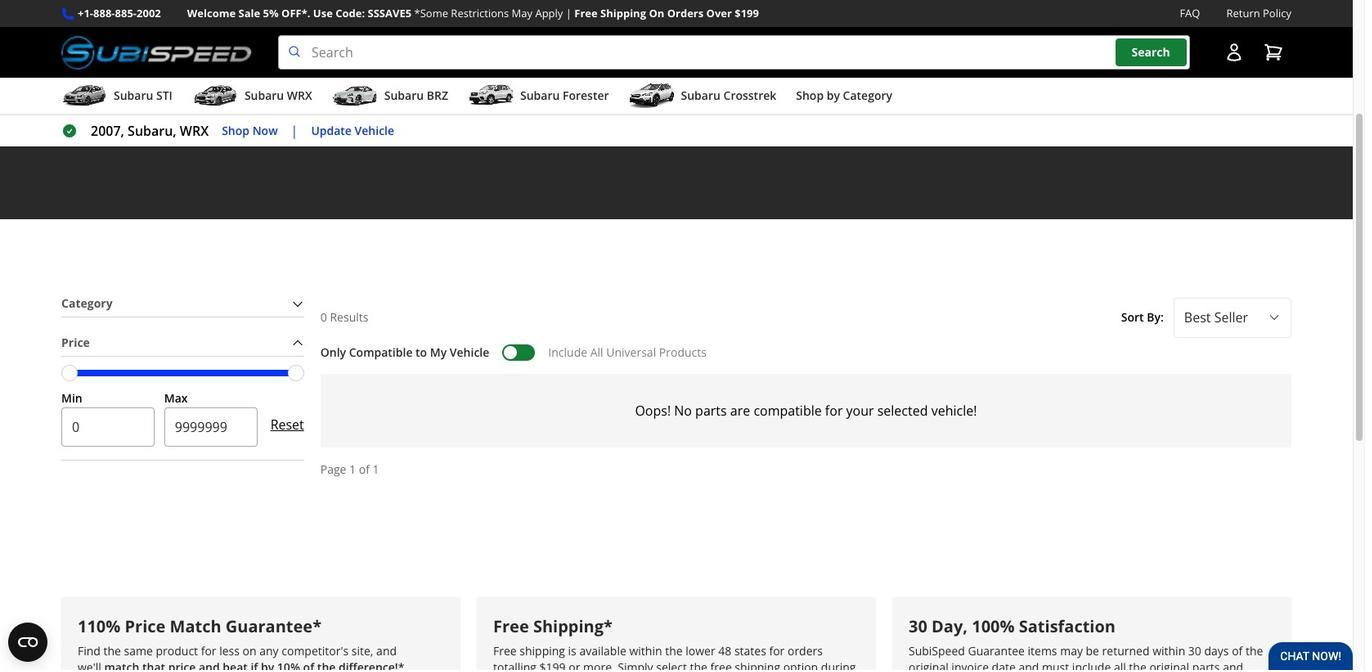 Task type: describe. For each thing, give the bounding box(es) containing it.
more.
[[583, 660, 615, 670]]

48
[[719, 643, 732, 659]]

a subaru crosstrek thumbnail image image
[[629, 84, 675, 108]]

wrx inside dropdown button
[[287, 88, 312, 103]]

are
[[730, 401, 750, 419]]

1 vertical spatial price
[[125, 615, 166, 637]]

0
[[321, 309, 327, 325]]

results
[[330, 309, 369, 325]]

2 1 from the left
[[373, 461, 379, 477]]

and inside 30 day, 100% satisfaction subispeed guarantee items may be returned within 30 days of the original invoice date and must include all the original parts an
[[1019, 660, 1039, 670]]

must
[[1042, 660, 1069, 670]]

only
[[321, 344, 346, 360]]

day,
[[932, 615, 968, 637]]

1 vertical spatial 30
[[1189, 643, 1202, 659]]

price inside dropdown button
[[61, 335, 90, 350]]

same
[[124, 643, 153, 659]]

1 vertical spatial free
[[493, 615, 529, 637]]

guarantee
[[968, 643, 1025, 659]]

sssave5
[[368, 6, 412, 20]]

update
[[311, 123, 352, 138]]

minimum slider
[[61, 365, 78, 381]]

subispeed logo image
[[61, 35, 252, 70]]

100%
[[972, 615, 1015, 637]]

shop now
[[222, 123, 278, 138]]

restrictions
[[451, 6, 509, 20]]

include all universal products
[[548, 344, 707, 360]]

return policy
[[1227, 6, 1292, 20]]

option
[[783, 660, 818, 670]]

satisfaction
[[1019, 615, 1116, 637]]

return
[[1227, 6, 1260, 20]]

any
[[260, 643, 279, 659]]

category
[[843, 88, 893, 103]]

subaru crosstrek
[[681, 88, 777, 103]]

shipping*
[[533, 615, 613, 637]]

1 horizontal spatial shipping
[[735, 660, 781, 670]]

0 horizontal spatial shipping
[[520, 643, 565, 659]]

days
[[1205, 643, 1229, 659]]

by
[[827, 88, 840, 103]]

use
[[313, 6, 333, 20]]

shop by category button
[[796, 81, 893, 114]]

the inside find the same product for less on any competitor's site, and we'll
[[104, 643, 121, 659]]

open widget image
[[8, 623, 47, 662]]

a subaru wrx thumbnail image image
[[192, 84, 238, 108]]

include
[[548, 344, 587, 360]]

sale
[[238, 6, 260, 20]]

subispeed
[[909, 643, 965, 659]]

within inside free shipping* free shipping is available within the lower 48 states for orders totalling $199 or more. simply select the free shipping option durin
[[629, 643, 662, 659]]

within inside 30 day, 100% satisfaction subispeed guarantee items may be returned within 30 days of the original invoice date and must include all the original parts an
[[1153, 643, 1186, 659]]

subaru wrx button
[[192, 81, 312, 114]]

match
[[170, 615, 221, 637]]

vehicle!
[[932, 401, 977, 419]]

maximum slider
[[288, 365, 304, 381]]

2 horizontal spatial for
[[825, 401, 843, 419]]

2007,
[[91, 122, 124, 140]]

is
[[568, 643, 577, 659]]

return policy link
[[1227, 5, 1292, 22]]

the down lower
[[690, 660, 708, 670]]

by:
[[1147, 309, 1164, 325]]

subaru wrx
[[245, 88, 312, 103]]

subaru sti
[[114, 88, 173, 103]]

110% price match guarantee*
[[78, 615, 322, 637]]

888-
[[93, 6, 115, 20]]

code:
[[336, 6, 365, 20]]

subaru for subaru wrx
[[245, 88, 284, 103]]

subaru for subaru sti
[[114, 88, 153, 103]]

110%
[[78, 615, 121, 637]]

$199 inside free shipping* free shipping is available within the lower 48 states for orders totalling $199 or more. simply select the free shipping option durin
[[540, 660, 566, 670]]

page 1 of 1
[[321, 461, 379, 477]]

subaru brz button
[[332, 81, 448, 114]]

shipping
[[601, 6, 646, 20]]

shop by category
[[796, 88, 893, 103]]

1 1 from the left
[[349, 461, 356, 477]]

policy
[[1263, 6, 1292, 20]]

invoice
[[952, 660, 989, 670]]

Select... button
[[1174, 298, 1292, 337]]

free shipping* free shipping is available within the lower 48 states for orders totalling $199 or more. simply select the free shipping option durin
[[493, 615, 856, 670]]

max
[[164, 390, 188, 405]]

update vehicle button
[[311, 122, 394, 140]]

welcome
[[187, 6, 236, 20]]

category button
[[61, 291, 304, 317]]

0 vertical spatial parts
[[695, 401, 727, 419]]

my
[[430, 344, 447, 360]]

0 vertical spatial of
[[359, 461, 370, 477]]

shop now link
[[222, 122, 278, 140]]

Max text field
[[164, 408, 257, 447]]

0 horizontal spatial wrx
[[180, 122, 209, 140]]

Min text field
[[61, 408, 154, 447]]

5%
[[263, 6, 279, 20]]

*some
[[414, 6, 448, 20]]

faq link
[[1180, 5, 1201, 22]]



Task type: locate. For each thing, give the bounding box(es) containing it.
$199
[[735, 6, 759, 20], [540, 660, 566, 670]]

all
[[1114, 660, 1126, 670]]

the right days
[[1246, 643, 1264, 659]]

2 within from the left
[[1153, 643, 1186, 659]]

shop
[[796, 88, 824, 103], [222, 123, 250, 138]]

30
[[909, 615, 928, 637], [1189, 643, 1202, 659]]

select... image
[[1268, 311, 1281, 324]]

for right states
[[769, 643, 785, 659]]

subaru for subaru forester
[[520, 88, 560, 103]]

oops!
[[635, 401, 671, 419]]

0 horizontal spatial vehicle
[[355, 123, 394, 138]]

shop for shop now
[[222, 123, 250, 138]]

1 vertical spatial shipping
[[735, 660, 781, 670]]

universal
[[606, 344, 656, 360]]

subaru left brz
[[384, 88, 424, 103]]

2 original from the left
[[1150, 660, 1190, 670]]

for inside find the same product for less on any competitor's site, and we'll
[[201, 643, 216, 659]]

1 vertical spatial of
[[1232, 643, 1243, 659]]

shop left by
[[796, 88, 824, 103]]

price
[[61, 335, 90, 350], [125, 615, 166, 637]]

free
[[711, 660, 732, 670]]

1 vertical spatial shop
[[222, 123, 250, 138]]

may
[[1060, 643, 1083, 659]]

0 vertical spatial free
[[575, 6, 598, 20]]

orders
[[788, 643, 823, 659]]

button image
[[1225, 43, 1244, 62]]

returned
[[1103, 643, 1150, 659]]

0 horizontal spatial original
[[909, 660, 949, 670]]

0 horizontal spatial $199
[[540, 660, 566, 670]]

lower
[[686, 643, 716, 659]]

0 horizontal spatial shop
[[222, 123, 250, 138]]

for left your on the bottom right of page
[[825, 401, 843, 419]]

subaru forester button
[[468, 81, 609, 114]]

subaru left crosstrek
[[681, 88, 721, 103]]

1 vertical spatial parts
[[1193, 660, 1220, 670]]

orders
[[667, 6, 704, 20]]

wrx
[[287, 88, 312, 103], [180, 122, 209, 140]]

product
[[156, 643, 198, 659]]

page
[[321, 461, 346, 477]]

original down subispeed on the bottom right
[[909, 660, 949, 670]]

1 horizontal spatial vehicle
[[450, 344, 490, 360]]

and
[[376, 643, 397, 659], [1019, 660, 1039, 670]]

0 horizontal spatial and
[[376, 643, 397, 659]]

vehicle inside button
[[355, 123, 394, 138]]

1 horizontal spatial |
[[566, 6, 572, 20]]

find the same product for less on any competitor's site, and we'll
[[78, 643, 397, 670]]

| right the now
[[291, 122, 298, 140]]

shipping
[[520, 643, 565, 659], [735, 660, 781, 670]]

wrx down a subaru wrx thumbnail image
[[180, 122, 209, 140]]

and inside find the same product for less on any competitor's site, and we'll
[[376, 643, 397, 659]]

1 horizontal spatial shop
[[796, 88, 824, 103]]

1 horizontal spatial 30
[[1189, 643, 1202, 659]]

subaru,
[[128, 122, 176, 140]]

subaru sti button
[[61, 81, 173, 114]]

1 horizontal spatial parts
[[1193, 660, 1220, 670]]

0 vertical spatial vehicle
[[355, 123, 394, 138]]

| right the apply
[[566, 6, 572, 20]]

0 vertical spatial price
[[61, 335, 90, 350]]

of right page
[[359, 461, 370, 477]]

0 horizontal spatial price
[[61, 335, 90, 350]]

shipping left is
[[520, 643, 565, 659]]

faq
[[1180, 6, 1201, 20]]

0 horizontal spatial parts
[[695, 401, 727, 419]]

1 original from the left
[[909, 660, 949, 670]]

within up simply
[[629, 643, 662, 659]]

0 vertical spatial shipping
[[520, 643, 565, 659]]

1 vertical spatial vehicle
[[450, 344, 490, 360]]

price up minimum slider at the bottom left of the page
[[61, 335, 90, 350]]

30 day, 100% satisfaction subispeed guarantee items may be returned within 30 days of the original invoice date and must include all the original parts an
[[909, 615, 1264, 670]]

vehicle down subaru brz dropdown button
[[355, 123, 394, 138]]

1 horizontal spatial within
[[1153, 643, 1186, 659]]

subaru up the now
[[245, 88, 284, 103]]

original down 'returned'
[[1150, 660, 1190, 670]]

update vehicle
[[311, 123, 394, 138]]

select
[[656, 660, 687, 670]]

sti
[[156, 88, 173, 103]]

the right find
[[104, 643, 121, 659]]

the right the all
[[1129, 660, 1147, 670]]

a subaru sti thumbnail image image
[[61, 84, 107, 108]]

guarantee*
[[226, 615, 322, 637]]

compatible
[[754, 401, 822, 419]]

0 horizontal spatial for
[[201, 643, 216, 659]]

0 horizontal spatial |
[[291, 122, 298, 140]]

over
[[706, 6, 732, 20]]

for inside free shipping* free shipping is available within the lower 48 states for orders totalling $199 or more. simply select the free shipping option durin
[[769, 643, 785, 659]]

products
[[659, 344, 707, 360]]

885-
[[115, 6, 137, 20]]

$199 right the over
[[735, 6, 759, 20]]

2 vertical spatial free
[[493, 643, 517, 659]]

states
[[735, 643, 766, 659]]

+1-888-885-2002
[[78, 6, 161, 20]]

within
[[629, 643, 662, 659], [1153, 643, 1186, 659]]

1 horizontal spatial $199
[[735, 6, 759, 20]]

shipping down states
[[735, 660, 781, 670]]

include
[[1072, 660, 1111, 670]]

off*.
[[282, 6, 310, 20]]

subaru
[[114, 88, 153, 103], [245, 88, 284, 103], [384, 88, 424, 103], [520, 88, 560, 103], [681, 88, 721, 103]]

selected
[[878, 401, 928, 419]]

may
[[512, 6, 533, 20]]

totalling
[[493, 660, 537, 670]]

parts
[[695, 401, 727, 419], [1193, 660, 1220, 670]]

and down "items"
[[1019, 660, 1039, 670]]

0 vertical spatial wrx
[[287, 88, 312, 103]]

search
[[1132, 44, 1171, 60]]

0 vertical spatial and
[[376, 643, 397, 659]]

1 within from the left
[[629, 643, 662, 659]]

of inside 30 day, 100% satisfaction subispeed guarantee items may be returned within 30 days of the original invoice date and must include all the original parts an
[[1232, 643, 1243, 659]]

0 vertical spatial shop
[[796, 88, 824, 103]]

vehicle right 'my'
[[450, 344, 490, 360]]

a subaru brz thumbnail image image
[[332, 84, 378, 108]]

and right site,
[[376, 643, 397, 659]]

1 horizontal spatial original
[[1150, 660, 1190, 670]]

within right 'returned'
[[1153, 643, 1186, 659]]

0 horizontal spatial 1
[[349, 461, 356, 477]]

30 left days
[[1189, 643, 1202, 659]]

or
[[569, 660, 580, 670]]

the up select
[[665, 643, 683, 659]]

less
[[219, 643, 240, 659]]

price up same
[[125, 615, 166, 637]]

0 horizontal spatial within
[[629, 643, 662, 659]]

+1-888-885-2002 link
[[78, 5, 161, 22]]

wrx up update
[[287, 88, 312, 103]]

free
[[575, 6, 598, 20], [493, 615, 529, 637], [493, 643, 517, 659]]

compatible
[[349, 344, 413, 360]]

parts down days
[[1193, 660, 1220, 670]]

5 subaru from the left
[[681, 88, 721, 103]]

1 horizontal spatial wrx
[[287, 88, 312, 103]]

on
[[649, 6, 665, 20]]

1 horizontal spatial 1
[[373, 461, 379, 477]]

subaru brz
[[384, 88, 448, 103]]

oops! no parts are compatible for your selected vehicle!
[[635, 401, 977, 419]]

competitor's
[[282, 643, 349, 659]]

category
[[61, 295, 113, 311]]

1 vertical spatial and
[[1019, 660, 1039, 670]]

0 vertical spatial $199
[[735, 6, 759, 20]]

forester
[[563, 88, 609, 103]]

parts inside 30 day, 100% satisfaction subispeed guarantee items may be returned within 30 days of the original invoice date and must include all the original parts an
[[1193, 660, 1220, 670]]

1 horizontal spatial of
[[1232, 643, 1243, 659]]

find
[[78, 643, 101, 659]]

items
[[1028, 643, 1057, 659]]

4 subaru from the left
[[520, 88, 560, 103]]

search input field
[[278, 35, 1190, 70]]

2 subaru from the left
[[245, 88, 284, 103]]

1 horizontal spatial price
[[125, 615, 166, 637]]

a subaru forester thumbnail image image
[[468, 84, 514, 108]]

1 vertical spatial $199
[[540, 660, 566, 670]]

reset button
[[270, 405, 304, 445]]

site,
[[352, 643, 373, 659]]

all
[[590, 344, 603, 360]]

shop for shop by category
[[796, 88, 824, 103]]

subaru left the forester
[[520, 88, 560, 103]]

of right days
[[1232, 643, 1243, 659]]

sort by:
[[1122, 309, 1164, 325]]

30 up subispeed on the bottom right
[[909, 615, 928, 637]]

shop inside dropdown button
[[796, 88, 824, 103]]

0 horizontal spatial 30
[[909, 615, 928, 637]]

brz
[[427, 88, 448, 103]]

subaru forester
[[520, 88, 609, 103]]

available
[[580, 643, 627, 659]]

1 horizontal spatial for
[[769, 643, 785, 659]]

parts right no
[[695, 401, 727, 419]]

1 horizontal spatial and
[[1019, 660, 1039, 670]]

0 horizontal spatial of
[[359, 461, 370, 477]]

shop left the now
[[222, 123, 250, 138]]

0 vertical spatial |
[[566, 6, 572, 20]]

subaru for subaru brz
[[384, 88, 424, 103]]

3 subaru from the left
[[384, 88, 424, 103]]

subaru inside dropdown button
[[245, 88, 284, 103]]

1 vertical spatial |
[[291, 122, 298, 140]]

apply
[[535, 6, 563, 20]]

for left less
[[201, 643, 216, 659]]

no
[[674, 401, 692, 419]]

0 vertical spatial 30
[[909, 615, 928, 637]]

subaru for subaru crosstrek
[[681, 88, 721, 103]]

1 subaru from the left
[[114, 88, 153, 103]]

the
[[104, 643, 121, 659], [665, 643, 683, 659], [1246, 643, 1264, 659], [690, 660, 708, 670], [1129, 660, 1147, 670]]

2002
[[137, 6, 161, 20]]

on
[[243, 643, 257, 659]]

subaru crosstrek button
[[629, 81, 777, 114]]

vehicle
[[355, 123, 394, 138], [450, 344, 490, 360]]

simply
[[618, 660, 653, 670]]

sort
[[1122, 309, 1144, 325]]

we'll
[[78, 660, 101, 670]]

$199 left the or
[[540, 660, 566, 670]]

subaru left sti
[[114, 88, 153, 103]]

1 vertical spatial wrx
[[180, 122, 209, 140]]

2007, subaru, wrx
[[91, 122, 209, 140]]



Task type: vqa. For each thing, say whether or not it's contained in the screenshot.
CHASSIS
no



